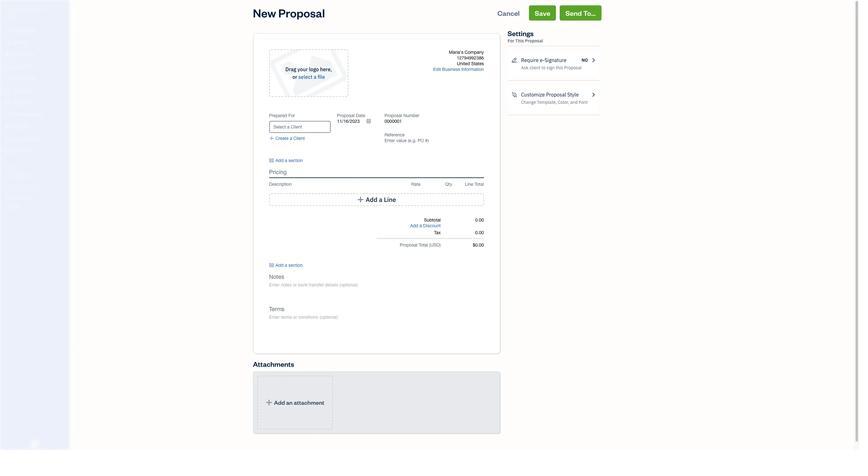 Task type: locate. For each thing, give the bounding box(es) containing it.
maria's up united
[[449, 50, 464, 55]]

company inside maria's company owner
[[23, 6, 45, 12]]

owner
[[5, 13, 17, 17]]

plus image
[[357, 197, 364, 203], [266, 400, 273, 406]]

0 horizontal spatial total
[[419, 243, 428, 248]]

0 horizontal spatial line
[[384, 196, 396, 204]]

add an attachment
[[274, 399, 325, 407]]

main element
[[0, 0, 86, 451]]

new proposal
[[253, 5, 325, 20]]

1 vertical spatial for
[[289, 113, 295, 118]]

,
[[331, 66, 332, 73]]

united
[[457, 61, 470, 66]]

for left this
[[508, 38, 515, 44]]

paintbrush image
[[512, 91, 518, 99]]

$0.00
[[473, 243, 484, 248]]

chevronright image for customize proposal style
[[591, 91, 597, 99]]

1 vertical spatial chevronright image
[[591, 91, 597, 99]]

1 vertical spatial 0.00
[[475, 230, 484, 235]]

0 vertical spatial section
[[289, 158, 303, 163]]

section right newsection image
[[289, 263, 303, 268]]

section
[[289, 158, 303, 163], [289, 263, 303, 268]]

reference
[[385, 132, 405, 138]]

company
[[23, 6, 45, 12], [465, 50, 484, 55]]

maria's for maria's company owner
[[5, 6, 22, 12]]

1 chevronright image from the top
[[591, 56, 597, 64]]

maria's inside maria's company owner
[[5, 6, 22, 12]]

require
[[521, 57, 539, 63]]

line
[[465, 182, 474, 187], [384, 196, 396, 204]]

client image
[[4, 40, 12, 46]]

plus image left add a line
[[357, 197, 364, 203]]

1 vertical spatial plus image
[[266, 400, 273, 406]]

subtotal add a discount tax
[[410, 218, 441, 235]]

items and services image
[[5, 184, 68, 190]]

2 0.00 from the top
[[475, 230, 484, 235]]

2 chevronright image from the top
[[591, 91, 597, 99]]

1 vertical spatial total
[[419, 243, 428, 248]]

1 vertical spatial maria's
[[449, 50, 464, 55]]

total left (
[[419, 243, 428, 248]]

1 0.00 from the top
[[475, 218, 484, 223]]

add a section button
[[269, 158, 322, 164], [269, 263, 322, 268]]

a inside drag your logo here , or select a file
[[314, 74, 317, 80]]

1 vertical spatial section
[[289, 263, 303, 268]]

proposal inside settings for this proposal
[[525, 38, 543, 44]]

1 vertical spatial add a section
[[276, 263, 303, 268]]

line total
[[465, 182, 484, 187]]

add a section up notes
[[276, 263, 303, 268]]

chevronright image for no
[[591, 56, 597, 64]]

settings for this proposal
[[508, 29, 543, 44]]

0 vertical spatial add a section
[[276, 158, 303, 163]]

add
[[276, 158, 284, 163], [366, 196, 378, 204], [410, 223, 419, 229], [276, 263, 284, 268], [274, 399, 285, 407]]

1 vertical spatial line
[[384, 196, 396, 204]]

customize proposal style
[[521, 92, 579, 98]]

0 horizontal spatial plus image
[[266, 400, 273, 406]]

bank connections image
[[5, 195, 68, 200]]

1 horizontal spatial total
[[475, 182, 484, 187]]

0 vertical spatial 0.00
[[475, 218, 484, 223]]

prepared for
[[269, 113, 295, 118]]

add a section button up 'pricing'
[[269, 158, 322, 164]]

add a section up 'pricing'
[[276, 158, 303, 163]]

sign
[[547, 65, 555, 71]]

report image
[[4, 148, 12, 154]]

new
[[253, 5, 276, 20]]

proposal
[[279, 5, 325, 20], [525, 38, 543, 44], [564, 65, 582, 71], [546, 92, 566, 98], [337, 113, 355, 118], [385, 113, 402, 118], [400, 243, 418, 248]]

1 add a section from the top
[[276, 158, 303, 163]]

1 vertical spatial company
[[465, 50, 484, 55]]

apps image
[[5, 164, 68, 169]]

0 vertical spatial chevronright image
[[591, 56, 597, 64]]

plus image inside add a line button
[[357, 197, 364, 203]]

for
[[508, 38, 515, 44], [289, 113, 295, 118]]

total right qty
[[475, 182, 484, 187]]

pencilsquiggly image
[[512, 56, 518, 64]]

0 vertical spatial maria's
[[5, 6, 22, 12]]

description
[[269, 182, 292, 187]]

settings image
[[5, 205, 68, 210]]

for for settings
[[508, 38, 515, 44]]

2 section from the top
[[289, 263, 303, 268]]

for right prepared
[[289, 113, 295, 118]]

0 vertical spatial plus image
[[357, 197, 364, 203]]

1 section from the top
[[289, 158, 303, 163]]

0 horizontal spatial company
[[23, 6, 45, 12]]

maria's
[[5, 6, 22, 12], [449, 50, 464, 55]]

1 horizontal spatial line
[[465, 182, 474, 187]]

font
[[579, 100, 588, 105]]

1 horizontal spatial company
[[465, 50, 484, 55]]

chevronright image right no
[[591, 56, 597, 64]]

0 horizontal spatial maria's
[[5, 6, 22, 12]]

0 vertical spatial for
[[508, 38, 515, 44]]

style
[[568, 92, 579, 98]]

a
[[314, 74, 317, 80], [290, 136, 292, 141], [285, 158, 287, 163], [379, 196, 383, 204], [420, 223, 422, 229], [285, 263, 287, 268]]

0 horizontal spatial for
[[289, 113, 295, 118]]

plus image left an
[[266, 400, 273, 406]]

add a discount button
[[410, 223, 441, 229]]

0 vertical spatial line
[[465, 182, 474, 187]]

total
[[475, 182, 484, 187], [419, 243, 428, 248]]

company for maria's company owner
[[23, 6, 45, 12]]

an
[[286, 399, 293, 407]]

maria's inside maria's company 12794992386 united states edit business information
[[449, 50, 464, 55]]

color,
[[558, 100, 570, 105]]

change template, color, and font
[[521, 100, 588, 105]]

)
[[440, 243, 441, 248]]

company for maria's company 12794992386 united states edit business information
[[465, 50, 484, 55]]

customize
[[521, 92, 545, 98]]

this
[[516, 38, 524, 44]]

1 horizontal spatial maria's
[[449, 50, 464, 55]]

0.00
[[475, 218, 484, 223], [475, 230, 484, 235]]

send to... button
[[560, 5, 602, 21]]

1 vertical spatial add a section button
[[269, 263, 322, 268]]

attachment
[[294, 399, 325, 407]]

to
[[542, 65, 546, 71]]

plus image inside add an attachment button
[[266, 400, 273, 406]]

0 vertical spatial total
[[475, 182, 484, 187]]

0 vertical spatial add a section button
[[269, 158, 322, 164]]

chevronright image right style
[[591, 91, 597, 99]]

discount
[[423, 223, 441, 229]]

0 vertical spatial company
[[23, 6, 45, 12]]

invoice image
[[4, 64, 12, 70]]

maria's up owner
[[5, 6, 22, 12]]

notes
[[269, 274, 284, 280]]

plus image for add an attachment
[[266, 400, 273, 406]]

project image
[[4, 100, 12, 106]]

pricing
[[269, 169, 287, 176]]

chevronright image
[[591, 56, 597, 64], [591, 91, 597, 99]]

section down client
[[289, 158, 303, 163]]

add an attachment button
[[257, 376, 333, 430]]

template,
[[537, 100, 557, 105]]

1 horizontal spatial plus image
[[357, 197, 364, 203]]

maria's for maria's company 12794992386 united states edit business information
[[449, 50, 464, 55]]

company inside maria's company 12794992386 united states edit business information
[[465, 50, 484, 55]]

add for plus image inside the add a line button
[[366, 196, 378, 204]]

Estimate date in MM/DD/YYYY format text field
[[337, 119, 375, 124]]

file
[[318, 74, 325, 80]]

change
[[521, 100, 536, 105]]

1 horizontal spatial for
[[508, 38, 515, 44]]

section for newsection icon
[[289, 158, 303, 163]]

edit
[[433, 67, 441, 72]]

2 add a section from the top
[[276, 263, 303, 268]]

maria's company 12794992386 united states edit business information
[[433, 50, 484, 72]]

prepared
[[269, 113, 287, 118]]

qty
[[445, 182, 452, 187]]

add a section button up notes
[[269, 263, 322, 268]]

add a line
[[366, 196, 396, 204]]

your
[[298, 66, 308, 73]]

this
[[556, 65, 563, 71]]

a inside create a client button
[[290, 136, 292, 141]]

add for newsection image
[[276, 263, 284, 268]]

here
[[320, 66, 331, 73]]

tax
[[434, 230, 441, 235]]

plus image
[[269, 136, 274, 141]]

add a section
[[276, 158, 303, 163], [276, 263, 303, 268]]

usd
[[431, 243, 440, 248]]

for inside settings for this proposal
[[508, 38, 515, 44]]

add a line button
[[269, 194, 484, 206]]



Task type: describe. For each thing, give the bounding box(es) containing it.
settings
[[508, 29, 534, 38]]

or
[[293, 74, 297, 80]]

proposal number
[[385, 113, 420, 118]]

rate
[[412, 182, 421, 187]]

newsection image
[[269, 263, 274, 268]]

and
[[571, 100, 578, 105]]

add for plus image inside add an attachment button
[[274, 399, 285, 407]]

save
[[535, 9, 551, 17]]

save button
[[529, 5, 556, 21]]

a inside subtotal add a discount tax
[[420, 223, 422, 229]]

total for proposal
[[419, 243, 428, 248]]

attachments
[[253, 360, 294, 369]]

client
[[294, 136, 305, 141]]

proposal date
[[337, 113, 365, 118]]

12794992386
[[457, 55, 484, 61]]

team members image
[[5, 174, 68, 179]]

for for prepared
[[289, 113, 295, 118]]

proposal total ( usd )
[[400, 243, 441, 248]]

terms
[[269, 306, 285, 313]]

date
[[356, 113, 365, 118]]

add inside subtotal add a discount tax
[[410, 223, 419, 229]]

add for newsection icon
[[276, 158, 284, 163]]

Reference Number text field
[[385, 138, 429, 143]]

plus image for add a line
[[357, 197, 364, 203]]

drag your logo here , or select a file
[[286, 66, 332, 80]]

e-
[[540, 57, 545, 63]]

add a section for newsection icon
[[276, 158, 303, 163]]

require e-signature
[[521, 57, 567, 63]]

line inside button
[[384, 196, 396, 204]]

to...
[[584, 9, 596, 17]]

logo
[[309, 66, 319, 73]]

money image
[[4, 124, 12, 130]]

newsection image
[[269, 158, 274, 164]]

select
[[299, 74, 313, 80]]

freshbooks image
[[30, 441, 40, 448]]

business
[[442, 67, 460, 72]]

cancel button
[[492, 5, 526, 21]]

create
[[276, 136, 289, 141]]

edit business information button
[[433, 67, 484, 72]]

estimate image
[[4, 52, 12, 58]]

expense image
[[4, 88, 12, 94]]

drag
[[286, 66, 296, 73]]

Enter a Proposal # text field
[[385, 119, 403, 124]]

a inside add a line button
[[379, 196, 383, 204]]

section for newsection image
[[289, 263, 303, 268]]

2 add a section button from the top
[[269, 263, 322, 268]]

timer image
[[4, 112, 12, 118]]

send to...
[[566, 9, 596, 17]]

number
[[404, 113, 420, 118]]

information
[[462, 67, 484, 72]]

dashboard image
[[4, 28, 12, 34]]

no
[[582, 57, 588, 63]]

cancel
[[498, 9, 520, 17]]

ask client to sign this proposal
[[521, 65, 582, 71]]

create a client button
[[269, 136, 305, 141]]

subtotal
[[424, 218, 441, 223]]

payment image
[[4, 76, 12, 82]]

states
[[471, 61, 484, 66]]

ask
[[521, 65, 529, 71]]

client
[[530, 65, 541, 71]]

Client text field
[[270, 122, 330, 132]]

1 add a section button from the top
[[269, 158, 322, 164]]

chart image
[[4, 136, 12, 142]]

maria's company owner
[[5, 6, 45, 17]]

add a section for newsection image
[[276, 263, 303, 268]]

send
[[566, 9, 582, 17]]

create a client
[[276, 136, 305, 141]]

signature
[[545, 57, 567, 63]]

total for line
[[475, 182, 484, 187]]

(
[[429, 243, 431, 248]]



Task type: vqa. For each thing, say whether or not it's contained in the screenshot.
$818.18
no



